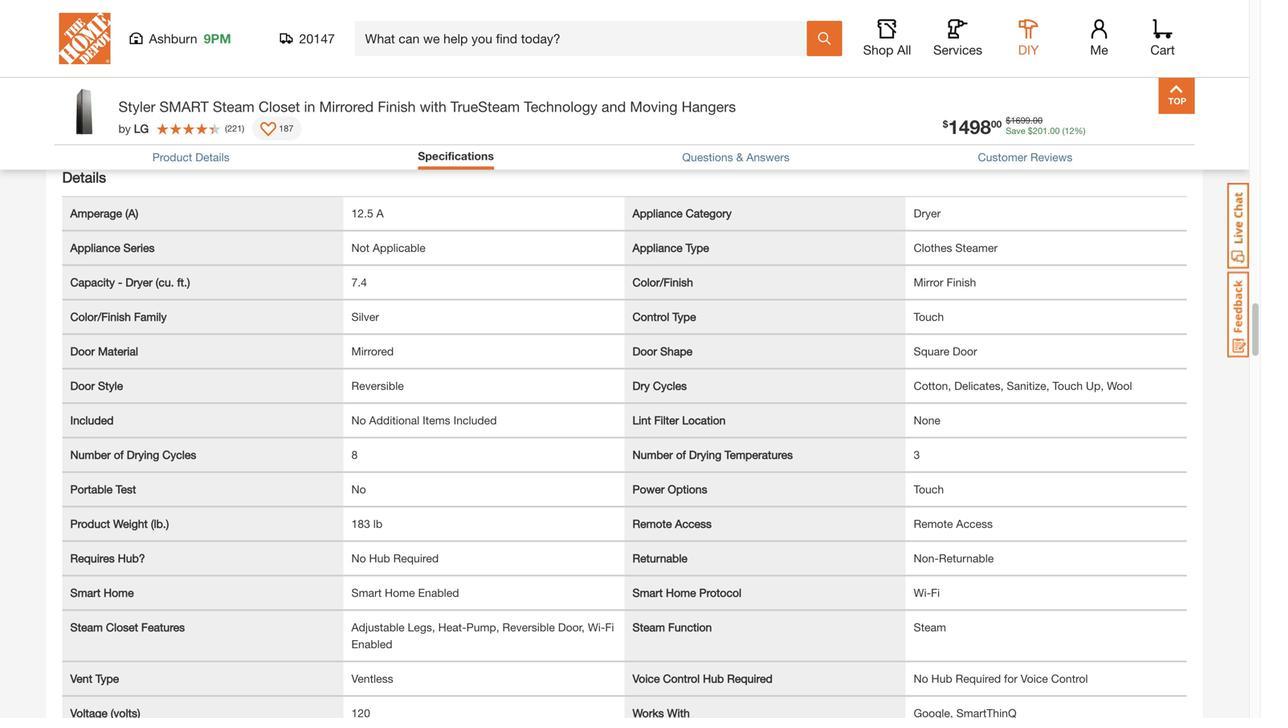 Task type: locate. For each thing, give the bounding box(es) containing it.
customer
[[978, 151, 1027, 164]]

0 vertical spatial fi
[[931, 587, 940, 600]]

1 horizontal spatial remote
[[914, 518, 953, 531]]

appliance down amperage at the top of the page
[[70, 241, 120, 255]]

reversible inside adjustable legs, heat-pump, reversible door, wi-fi enabled
[[502, 621, 555, 635]]

smart home protocol
[[633, 587, 742, 600]]

appliance for appliance category
[[633, 207, 683, 220]]

of down lint filter location
[[676, 449, 686, 462]]

fi
[[931, 587, 940, 600], [605, 621, 614, 635]]

0 horizontal spatial included
[[70, 414, 114, 427]]

1 horizontal spatial reversible
[[502, 621, 555, 635]]

1 horizontal spatial home
[[385, 587, 415, 600]]

2 drying from the left
[[689, 449, 722, 462]]

1 vertical spatial (in.)
[[146, 94, 163, 107]]

reversible
[[351, 380, 404, 393], [502, 621, 555, 635]]

1 vertical spatial color/finish
[[70, 311, 131, 324]]

square
[[914, 345, 950, 358]]

2 included from the left
[[453, 414, 497, 427]]

number up power
[[633, 449, 673, 462]]

2 of from the left
[[676, 449, 686, 462]]

1 vertical spatial cycles
[[162, 449, 196, 462]]

cycles
[[653, 380, 687, 393], [162, 449, 196, 462]]

door for reversible
[[70, 380, 95, 393]]

1 vertical spatial enabled
[[351, 638, 392, 652]]

door shape
[[633, 345, 693, 358]]

(in.) right depth
[[147, 59, 164, 72]]

1 horizontal spatial cycles
[[653, 380, 687, 393]]

door left shape
[[633, 345, 657, 358]]

1 vertical spatial reversible
[[502, 621, 555, 635]]

1 horizontal spatial (
[[1062, 126, 1065, 136]]

1 horizontal spatial dryer
[[914, 207, 941, 220]]

included down 'door style'
[[70, 414, 114, 427]]

test
[[116, 483, 136, 496]]

product left width
[[70, 94, 110, 107]]

00 right 1699
[[1033, 115, 1043, 126]]

access up non-returnable
[[956, 518, 993, 531]]

live chat image
[[1227, 183, 1249, 269]]

0 vertical spatial (in.)
[[147, 59, 164, 72]]

00
[[1033, 115, 1043, 126], [991, 118, 1002, 129], [1050, 126, 1060, 136]]

smart for smart home
[[70, 587, 100, 600]]

0 horizontal spatial access
[[675, 518, 712, 531]]

0 horizontal spatial remote access
[[633, 518, 712, 531]]

17.5 in
[[351, 94, 385, 107]]

1 smart from the left
[[70, 587, 100, 600]]

1 horizontal spatial fi
[[931, 587, 940, 600]]

drying for cycles
[[127, 449, 159, 462]]

type right vent
[[95, 673, 119, 686]]

me button
[[1074, 19, 1125, 58]]

type for appliance type
[[686, 241, 709, 255]]

appliance for appliance type
[[633, 241, 683, 255]]

type for vent type
[[95, 673, 119, 686]]

required for no hub required
[[393, 552, 439, 566]]

0 vertical spatial reversible
[[351, 380, 404, 393]]

0 horizontal spatial number
[[70, 449, 111, 462]]

0 horizontal spatial required
[[393, 552, 439, 566]]

wi- inside adjustable legs, heat-pump, reversible door, wi-fi enabled
[[588, 621, 605, 635]]

control type
[[633, 311, 696, 324]]

2 horizontal spatial required
[[956, 673, 1001, 686]]

1 horizontal spatial voice
[[1021, 673, 1048, 686]]

$ 1498 00 $ 1699 . 00 save $ 201 . 00 ( 12 %)
[[943, 115, 1086, 138]]

1 horizontal spatial smart
[[351, 587, 382, 600]]

1 vertical spatial closet
[[106, 621, 138, 635]]

1 of from the left
[[114, 449, 124, 462]]

0 vertical spatial mirrored
[[319, 98, 374, 115]]

(in.)
[[147, 59, 164, 72], [146, 94, 163, 107]]

no for no hub required
[[351, 552, 366, 566]]

customer reviews button
[[978, 151, 1073, 164], [978, 151, 1073, 164]]

color/finish up control type
[[633, 276, 693, 289]]

0 horizontal spatial closet
[[106, 621, 138, 635]]

2 horizontal spatial smart
[[633, 587, 663, 600]]

color/finish
[[633, 276, 693, 289], [70, 311, 131, 324]]

1 horizontal spatial color/finish
[[633, 276, 693, 289]]

hub down 'lb'
[[369, 552, 390, 566]]

hub?
[[118, 552, 145, 566]]

remote up the non- at the bottom right of the page
[[914, 518, 953, 531]]

0 horizontal spatial fi
[[605, 621, 614, 635]]

00 left 12
[[1050, 126, 1060, 136]]

in right 17.5
[[376, 94, 385, 107]]

number of drying cycles
[[70, 449, 196, 462]]

72
[[351, 25, 364, 38]]

closet down smart home
[[106, 621, 138, 635]]

enabled inside adjustable legs, heat-pump, reversible door, wi-fi enabled
[[351, 638, 392, 652]]

2 horizontal spatial hub
[[931, 673, 952, 686]]

additional
[[369, 414, 420, 427]]

12.5 a
[[351, 207, 384, 220]]

access down options
[[675, 518, 712, 531]]

$ left 201
[[1006, 115, 1011, 126]]

home up the steam closet features
[[104, 587, 134, 600]]

. left 12
[[1048, 126, 1050, 136]]

3 smart from the left
[[633, 587, 663, 600]]

. right save
[[1030, 115, 1033, 126]]

)
[[242, 123, 244, 134]]

home up 'steam function'
[[666, 587, 696, 600]]

returnable up the smart home protocol
[[633, 552, 688, 566]]

family
[[134, 311, 167, 324]]

2 smart from the left
[[351, 587, 382, 600]]

1 horizontal spatial wi-
[[914, 587, 931, 600]]

1 horizontal spatial 00
[[1033, 115, 1043, 126]]

steam left function
[[633, 621, 665, 635]]

finish right 17.5
[[378, 98, 416, 115]]

0 horizontal spatial of
[[114, 449, 124, 462]]

remote down power
[[633, 518, 672, 531]]

color/finish for color/finish family
[[70, 311, 131, 324]]

capacity
[[70, 276, 115, 289]]

2 number from the left
[[633, 449, 673, 462]]

enabled up heat-
[[418, 587, 459, 600]]

enabled down adjustable
[[351, 638, 392, 652]]

fi down the non- at the bottom right of the page
[[931, 587, 940, 600]]

2 horizontal spatial home
[[666, 587, 696, 600]]

series
[[123, 241, 155, 255]]

12.5
[[351, 207, 373, 220]]

0 vertical spatial details
[[195, 151, 230, 164]]

dryer right -
[[125, 276, 153, 289]]

touch for control type
[[914, 311, 944, 324]]

returnable
[[633, 552, 688, 566], [939, 552, 994, 566]]

steamer
[[955, 241, 998, 255]]

control up door shape at the top
[[633, 311, 669, 324]]

0 vertical spatial finish
[[378, 98, 416, 115]]

number
[[70, 449, 111, 462], [633, 449, 673, 462]]

legs,
[[408, 621, 435, 635]]

appliance
[[633, 207, 683, 220], [70, 241, 120, 255], [633, 241, 683, 255]]

0 vertical spatial closet
[[259, 98, 300, 115]]

cycles right dry at the bottom of page
[[653, 380, 687, 393]]

wi-fi
[[914, 587, 940, 600]]

2 vertical spatial touch
[[914, 483, 944, 496]]

2 access from the left
[[956, 518, 993, 531]]

of up test
[[114, 449, 124, 462]]

0 horizontal spatial color/finish
[[70, 311, 131, 324]]

dry cycles
[[633, 380, 687, 393]]

0 vertical spatial color/finish
[[633, 276, 693, 289]]

fi inside adjustable legs, heat-pump, reversible door, wi-fi enabled
[[605, 621, 614, 635]]

product for product depth (in.)
[[70, 59, 110, 72]]

of
[[114, 449, 124, 462], [676, 449, 686, 462]]

1 horizontal spatial .
[[1048, 126, 1050, 136]]

0 horizontal spatial in
[[304, 98, 315, 115]]

home down no hub required
[[385, 587, 415, 600]]

1 included from the left
[[70, 414, 114, 427]]

&
[[736, 151, 743, 164]]

steam
[[213, 98, 255, 115], [70, 621, 103, 635], [633, 621, 665, 635], [914, 621, 946, 635]]

dryer up "clothes"
[[914, 207, 941, 220]]

height
[[144, 25, 177, 38]]

no for no additional items included
[[351, 414, 366, 427]]

(in.)
[[180, 25, 198, 38]]

details
[[195, 151, 230, 164], [62, 169, 106, 186]]

steam for steam closet features
[[70, 621, 103, 635]]

type up shape
[[673, 311, 696, 324]]

1 access from the left
[[675, 518, 712, 531]]

specifications button
[[418, 149, 494, 166], [418, 149, 494, 163]]

1 horizontal spatial drying
[[689, 449, 722, 462]]

1699
[[1011, 115, 1030, 126]]

0 horizontal spatial drying
[[127, 449, 159, 462]]

drying for temperatures
[[689, 449, 722, 462]]

0 horizontal spatial returnable
[[633, 552, 688, 566]]

3 home from the left
[[666, 587, 696, 600]]

product for product width (in.)
[[70, 94, 110, 107]]

steam function
[[633, 621, 712, 635]]

product left depth
[[70, 59, 110, 72]]

color/finish up 'door material'
[[70, 311, 131, 324]]

door left style in the bottom of the page
[[70, 380, 95, 393]]

0 vertical spatial wi-
[[914, 587, 931, 600]]

door for mirrored
[[70, 345, 95, 358]]

1 voice from the left
[[633, 673, 660, 686]]

product details button
[[152, 151, 230, 164], [152, 151, 230, 164]]

voice right for
[[1021, 673, 1048, 686]]

remote access down power options
[[633, 518, 712, 531]]

1 vertical spatial finish
[[947, 276, 976, 289]]

2 horizontal spatial $
[[1028, 126, 1033, 136]]

steam down wi-fi
[[914, 621, 946, 635]]

smart for smart home protocol
[[633, 587, 663, 600]]

smart down the requires
[[70, 587, 100, 600]]

.
[[1030, 115, 1033, 126], [1048, 126, 1050, 136]]

0 vertical spatial dryer
[[914, 207, 941, 220]]

none
[[914, 414, 941, 427]]

hub left for
[[931, 673, 952, 686]]

diy
[[1018, 42, 1039, 57]]

0 horizontal spatial enabled
[[351, 638, 392, 652]]

up,
[[1086, 380, 1104, 393]]

0 horizontal spatial remote
[[633, 518, 672, 531]]

0 horizontal spatial $
[[943, 118, 948, 129]]

( left %)
[[1062, 126, 1065, 136]]

wi- down the non- at the bottom right of the page
[[914, 587, 931, 600]]

0 horizontal spatial wi-
[[588, 621, 605, 635]]

type down the 'category'
[[686, 241, 709, 255]]

2 home from the left
[[385, 587, 415, 600]]

(in.) for product depth (in.)
[[147, 59, 164, 72]]

0 horizontal spatial voice
[[633, 673, 660, 686]]

returnable up wi-fi
[[939, 552, 994, 566]]

mirrored down silver
[[351, 345, 394, 358]]

1 horizontal spatial of
[[676, 449, 686, 462]]

00 left save
[[991, 118, 1002, 129]]

details up amperage at the top of the page
[[62, 169, 106, 186]]

appliance down appliance category
[[633, 241, 683, 255]]

hub down function
[[703, 673, 724, 686]]

top button
[[1159, 78, 1195, 114]]

no for no
[[351, 483, 366, 496]]

touch down the 3
[[914, 483, 944, 496]]

voice down 'steam function'
[[633, 673, 660, 686]]

enabled
[[418, 587, 459, 600], [351, 638, 392, 652]]

closet up 187 dropdown button
[[259, 98, 300, 115]]

wi- right door,
[[588, 621, 605, 635]]

door left opening
[[70, 25, 95, 38]]

product details
[[152, 151, 230, 164]]

smart for smart home enabled
[[351, 587, 382, 600]]

1 vertical spatial dryer
[[125, 276, 153, 289]]

1 horizontal spatial details
[[195, 151, 230, 164]]

$
[[1006, 115, 1011, 126], [943, 118, 948, 129], [1028, 126, 1033, 136]]

required for no hub required for voice control
[[956, 673, 1001, 686]]

mirrored down the 20147
[[319, 98, 374, 115]]

1 horizontal spatial access
[[956, 518, 993, 531]]

remote access
[[633, 518, 712, 531], [914, 518, 993, 531]]

reversible left door,
[[502, 621, 555, 635]]

wi-
[[914, 587, 931, 600], [588, 621, 605, 635]]

0 vertical spatial type
[[686, 241, 709, 255]]

1 horizontal spatial number
[[633, 449, 673, 462]]

0 horizontal spatial hub
[[369, 552, 390, 566]]

( left the )
[[225, 123, 227, 134]]

silver
[[351, 311, 379, 324]]

1 drying from the left
[[127, 449, 159, 462]]

me
[[1090, 42, 1108, 57]]

hub for no hub required
[[369, 552, 390, 566]]

truesteam
[[451, 98, 520, 115]]

smart up 'steam function'
[[633, 587, 663, 600]]

(in.) right width
[[146, 94, 163, 107]]

1 home from the left
[[104, 587, 134, 600]]

1 horizontal spatial remote access
[[914, 518, 993, 531]]

reversible up additional at the bottom left of page
[[351, 380, 404, 393]]

2 vertical spatial type
[[95, 673, 119, 686]]

included right the items
[[453, 414, 497, 427]]

1 horizontal spatial returnable
[[939, 552, 994, 566]]

product for product weight (lb.)
[[70, 518, 110, 531]]

$ left save
[[943, 118, 948, 129]]

product down portable
[[70, 518, 110, 531]]

adjustable
[[351, 621, 405, 635]]

non-returnable
[[914, 552, 994, 566]]

drying down location
[[689, 449, 722, 462]]

2 voice from the left
[[1021, 673, 1048, 686]]

no for no hub required for voice control
[[914, 673, 928, 686]]

0 vertical spatial enabled
[[418, 587, 459, 600]]

1 returnable from the left
[[633, 552, 688, 566]]

0 horizontal spatial details
[[62, 169, 106, 186]]

door left the material
[[70, 345, 95, 358]]

mirrored
[[319, 98, 374, 115], [351, 345, 394, 358]]

door right square
[[953, 345, 977, 358]]

steam up "221"
[[213, 98, 255, 115]]

$ right save
[[1028, 126, 1033, 136]]

1 vertical spatial fi
[[605, 621, 614, 635]]

product down smart
[[152, 151, 192, 164]]

finish right mirror
[[947, 276, 976, 289]]

fi right door,
[[605, 621, 614, 635]]

remote
[[633, 518, 672, 531], [914, 518, 953, 531]]

183
[[351, 518, 370, 531]]

1 vertical spatial type
[[673, 311, 696, 324]]

1 vertical spatial details
[[62, 169, 106, 186]]

1 number from the left
[[70, 449, 111, 462]]

1 horizontal spatial included
[[453, 414, 497, 427]]

product for product details
[[152, 151, 192, 164]]

(
[[225, 123, 227, 134], [1062, 126, 1065, 136]]

reviews
[[1030, 151, 1073, 164]]

smart home
[[70, 587, 134, 600]]

steam down smart home
[[70, 621, 103, 635]]

0 vertical spatial touch
[[914, 311, 944, 324]]

closet
[[259, 98, 300, 115], [106, 621, 138, 635]]

in left 17.5
[[304, 98, 315, 115]]

touch down mirror
[[914, 311, 944, 324]]

drying
[[127, 449, 159, 462], [689, 449, 722, 462]]

smart up adjustable
[[351, 587, 382, 600]]

details down ( 221 )
[[195, 151, 230, 164]]

appliance up 'appliance type'
[[633, 207, 683, 220]]

drying up test
[[127, 449, 159, 462]]

steam for steam function
[[633, 621, 665, 635]]

0 horizontal spatial smart
[[70, 587, 100, 600]]

187 button
[[252, 116, 302, 141]]

remote access up non-returnable
[[914, 518, 993, 531]]

2 remote access from the left
[[914, 518, 993, 531]]

0 horizontal spatial home
[[104, 587, 134, 600]]

1 horizontal spatial hub
[[703, 673, 724, 686]]

cycles up (lb.) at the left
[[162, 449, 196, 462]]

specifications
[[418, 149, 494, 163]]

and
[[602, 98, 626, 115]]

1 vertical spatial wi-
[[588, 621, 605, 635]]

touch left up,
[[1053, 380, 1083, 393]]

1 remote access from the left
[[633, 518, 712, 531]]

number up portable
[[70, 449, 111, 462]]

hub
[[369, 552, 390, 566], [703, 673, 724, 686], [931, 673, 952, 686]]



Task type: vqa. For each thing, say whether or not it's contained in the screenshot.


Task type: describe. For each thing, give the bounding box(es) containing it.
width
[[113, 94, 143, 107]]

cotton, delicates, sanitize, touch up, wool
[[914, 380, 1132, 393]]

(lb.)
[[151, 518, 169, 531]]

7.4
[[351, 276, 367, 289]]

1 horizontal spatial $
[[1006, 115, 1011, 126]]

door for 72
[[70, 25, 95, 38]]

home for smart home enabled
[[385, 587, 415, 600]]

by lg
[[118, 122, 149, 135]]

color/finish family
[[70, 311, 167, 324]]

display image
[[260, 122, 276, 138]]

home for smart home protocol
[[666, 587, 696, 600]]

(in.) for product width (in.)
[[146, 94, 163, 107]]

color/finish for color/finish
[[633, 276, 693, 289]]

power options
[[633, 483, 707, 496]]

requires hub?
[[70, 552, 145, 566]]

0 horizontal spatial finish
[[378, 98, 416, 115]]

201
[[1033, 126, 1048, 136]]

2 returnable from the left
[[939, 552, 994, 566]]

2 horizontal spatial 00
[[1050, 126, 1060, 136]]

heat-
[[438, 621, 466, 635]]

ashburn
[[149, 31, 197, 46]]

technology
[[524, 98, 598, 115]]

shop
[[863, 42, 894, 57]]

questions
[[682, 151, 733, 164]]

number for number of drying cycles
[[70, 449, 111, 462]]

9pm
[[204, 31, 231, 46]]

shop all
[[863, 42, 911, 57]]

2 remote from the left
[[914, 518, 953, 531]]

the home depot logo image
[[59, 13, 110, 64]]

product image image
[[58, 86, 110, 138]]

appliance type
[[633, 241, 709, 255]]

lb
[[373, 518, 382, 531]]

services
[[933, 42, 982, 57]]

styler
[[118, 98, 155, 115]]

%)
[[1074, 126, 1086, 136]]

for
[[1004, 673, 1018, 686]]

by
[[118, 122, 131, 135]]

items
[[423, 414, 450, 427]]

function
[[668, 621, 712, 635]]

features
[[141, 621, 185, 635]]

no hub required for voice control
[[914, 673, 1088, 686]]

of for cycles
[[114, 449, 124, 462]]

1 horizontal spatial required
[[727, 673, 773, 686]]

power
[[633, 483, 665, 496]]

pump,
[[466, 621, 499, 635]]

answers
[[746, 151, 790, 164]]

styler smart steam closet in mirrored finish with truesteam technology and moving hangers
[[118, 98, 736, 115]]

0 horizontal spatial .
[[1030, 115, 1033, 126]]

1 horizontal spatial enabled
[[418, 587, 459, 600]]

sanitize,
[[1007, 380, 1050, 393]]

1 horizontal spatial in
[[376, 94, 385, 107]]

1 remote from the left
[[633, 518, 672, 531]]

8
[[351, 449, 358, 462]]

dry
[[633, 380, 650, 393]]

feedback link image
[[1227, 272, 1249, 358]]

amperage (a)
[[70, 207, 138, 220]]

ventless
[[351, 673, 393, 686]]

adjustable legs, heat-pump, reversible door, wi-fi enabled
[[351, 621, 614, 652]]

1 vertical spatial mirrored
[[351, 345, 394, 358]]

control right for
[[1051, 673, 1088, 686]]

shape
[[660, 345, 693, 358]]

hub for no hub required for voice control
[[931, 673, 952, 686]]

amperage
[[70, 207, 122, 220]]

number of drying temperatures
[[633, 449, 793, 462]]

smart home enabled
[[351, 587, 459, 600]]

square door
[[914, 345, 977, 358]]

What can we help you find today? search field
[[365, 22, 806, 55]]

save
[[1006, 126, 1026, 136]]

style
[[98, 380, 123, 393]]

filter
[[654, 414, 679, 427]]

( inside $ 1498 00 $ 1699 . 00 save $ 201 . 00 ( 12 %)
[[1062, 126, 1065, 136]]

appliance category
[[633, 207, 732, 220]]

cotton,
[[914, 380, 951, 393]]

protocol
[[699, 587, 742, 600]]

lint filter location
[[633, 414, 726, 427]]

ft.)
[[177, 276, 190, 289]]

portable test
[[70, 483, 136, 496]]

weight
[[113, 518, 148, 531]]

mirror finish
[[914, 276, 976, 289]]

home for smart home
[[104, 587, 134, 600]]

control down function
[[663, 673, 700, 686]]

number for number of drying temperatures
[[633, 449, 673, 462]]

1 horizontal spatial finish
[[947, 276, 976, 289]]

wool
[[1107, 380, 1132, 393]]

1 vertical spatial touch
[[1053, 380, 1083, 393]]

steam for steam
[[914, 621, 946, 635]]

-
[[118, 276, 122, 289]]

lg
[[134, 122, 149, 135]]

0 vertical spatial cycles
[[653, 380, 687, 393]]

temperatures
[[725, 449, 793, 462]]

location
[[682, 414, 726, 427]]

diy button
[[1003, 19, 1054, 58]]

type for control type
[[673, 311, 696, 324]]

all
[[897, 42, 911, 57]]

( 221 )
[[225, 123, 244, 134]]

0 horizontal spatial cycles
[[162, 449, 196, 462]]

hangers
[[682, 98, 736, 115]]

shop all button
[[862, 19, 913, 58]]

20147 button
[[280, 31, 335, 47]]

183 lb
[[351, 518, 382, 531]]

customer reviews
[[978, 151, 1073, 164]]

mirror
[[914, 276, 944, 289]]

not
[[351, 241, 370, 255]]

of for temperatures
[[676, 449, 686, 462]]

appliance for appliance series
[[70, 241, 120, 255]]

smart
[[159, 98, 209, 115]]

voice control hub required
[[633, 673, 773, 686]]

portable
[[70, 483, 113, 496]]

1 horizontal spatial closet
[[259, 98, 300, 115]]

clothes
[[914, 241, 952, 255]]

0 horizontal spatial dryer
[[125, 276, 153, 289]]

requires
[[70, 552, 115, 566]]

capacity - dryer (cu. ft.)
[[70, 276, 190, 289]]

product weight (lb.)
[[70, 518, 169, 531]]

category
[[686, 207, 732, 220]]

a
[[376, 207, 384, 220]]

cart link
[[1145, 19, 1180, 58]]

not applicable
[[351, 241, 426, 255]]

touch for power options
[[914, 483, 944, 496]]

0 horizontal spatial (
[[225, 123, 227, 134]]

1498
[[948, 115, 991, 138]]

0 horizontal spatial 00
[[991, 118, 1002, 129]]

with
[[420, 98, 447, 115]]

clothes steamer
[[914, 241, 998, 255]]

appliance series
[[70, 241, 155, 255]]

cart
[[1150, 42, 1175, 57]]

0 horizontal spatial reversible
[[351, 380, 404, 393]]



